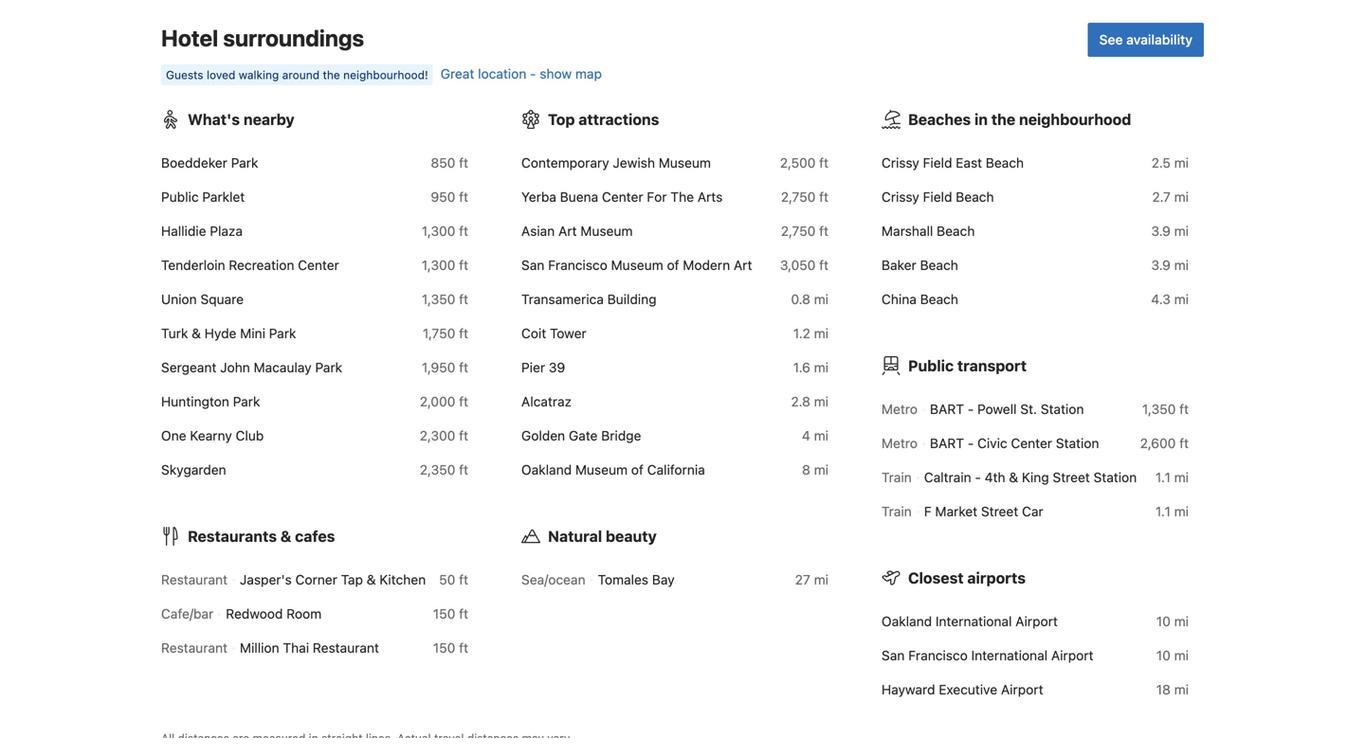 Task type: locate. For each thing, give the bounding box(es) containing it.
beaches in the neighbourhood
[[908, 111, 1132, 129]]

1.1 mi for caltrain - 4th & king street station
[[1156, 470, 1189, 486]]

yerba
[[522, 189, 557, 205]]

center for recreation
[[298, 258, 339, 273]]

mi for baker beach
[[1174, 258, 1189, 273]]

ft
[[459, 155, 468, 171], [819, 155, 829, 171], [459, 189, 468, 205], [819, 189, 829, 205], [459, 223, 468, 239], [819, 223, 829, 239], [459, 258, 468, 273], [819, 258, 829, 273], [459, 292, 468, 307], [459, 326, 468, 341], [459, 360, 468, 376], [459, 394, 468, 410], [1180, 402, 1189, 417], [459, 428, 468, 444], [1180, 436, 1189, 451], [459, 462, 468, 478], [459, 572, 468, 588], [459, 607, 468, 622], [459, 641, 468, 656]]

center left for
[[602, 189, 643, 205]]

francisco for international
[[909, 648, 968, 664]]

1 1,300 ft from the top
[[422, 223, 468, 239]]

39
[[549, 360, 565, 376]]

0 vertical spatial public
[[161, 189, 199, 205]]

1,350 up the 1,750
[[422, 292, 455, 307]]

1 horizontal spatial of
[[667, 258, 679, 273]]

mi for oakland international airport
[[1174, 614, 1189, 630]]

mi for transamerica building
[[814, 292, 829, 307]]

1 vertical spatial crissy
[[882, 189, 920, 205]]

the right in
[[992, 111, 1016, 129]]

0 vertical spatial the
[[323, 68, 340, 82]]

train left f
[[882, 504, 912, 520]]

1,300 up the 1,750
[[422, 258, 455, 273]]

1 vertical spatial station
[[1056, 436, 1099, 451]]

availability
[[1127, 32, 1193, 48]]

san down asian
[[522, 258, 545, 273]]

2 3.9 mi from the top
[[1152, 258, 1189, 273]]

1 vertical spatial metro
[[882, 436, 918, 451]]

million thai restaurant
[[240, 641, 379, 656]]

- left 4th
[[975, 470, 981, 486]]

public
[[161, 189, 199, 205], [908, 357, 954, 375]]

turk & hyde mini park
[[161, 326, 296, 341]]

0 horizontal spatial 1,350
[[422, 292, 455, 307]]

museum up the
[[659, 155, 711, 171]]

1 2,750 from the top
[[781, 189, 816, 205]]

building
[[607, 292, 657, 307]]

1 vertical spatial 2,750
[[781, 223, 816, 239]]

king
[[1022, 470, 1049, 486]]

0 vertical spatial airport
[[1016, 614, 1058, 630]]

0 vertical spatial 150
[[433, 607, 455, 622]]

1 crissy from the top
[[882, 155, 920, 171]]

square
[[200, 292, 244, 307]]

beach down marshall beach
[[920, 258, 958, 273]]

1 vertical spatial public
[[908, 357, 954, 375]]

0 vertical spatial bart
[[930, 402, 964, 417]]

150 ft for redwood room
[[433, 607, 468, 622]]

2 metro from the top
[[882, 436, 918, 451]]

kearny
[[190, 428, 232, 444]]

150 for redwood room
[[433, 607, 455, 622]]

modern
[[683, 258, 730, 273]]

1 horizontal spatial san
[[882, 648, 905, 664]]

mi for hayward executive airport
[[1174, 682, 1189, 698]]

san for san francisco museum of modern art
[[522, 258, 545, 273]]

2 2,750 ft from the top
[[781, 223, 829, 239]]

1 3.9 mi from the top
[[1152, 223, 1189, 239]]

center right recreation in the top of the page
[[298, 258, 339, 273]]

beach down baker beach
[[920, 292, 959, 307]]

0 vertical spatial 2,750 ft
[[781, 189, 829, 205]]

station right king
[[1094, 470, 1137, 486]]

airports
[[968, 570, 1026, 588]]

redwood
[[226, 607, 283, 622]]

1,350 ft
[[422, 292, 468, 307], [1143, 402, 1189, 417]]

restaurant
[[161, 572, 228, 588], [161, 641, 228, 656], [313, 641, 379, 656]]

francisco down asian art museum
[[548, 258, 608, 273]]

1 vertical spatial 1,350 ft
[[1143, 402, 1189, 417]]

beauty
[[606, 528, 657, 546]]

see availability button
[[1088, 23, 1204, 57]]

1 vertical spatial san
[[882, 648, 905, 664]]

3.9 down 2.7
[[1152, 223, 1171, 239]]

field up marshall beach
[[923, 189, 952, 205]]

1 vertical spatial street
[[981, 504, 1019, 520]]

1 vertical spatial art
[[734, 258, 752, 273]]

1 train from the top
[[882, 470, 912, 486]]

parklet
[[202, 189, 245, 205]]

buena
[[560, 189, 599, 205]]

0 vertical spatial 2,750
[[781, 189, 816, 205]]

in
[[975, 111, 988, 129]]

1 1.1 from the top
[[1156, 470, 1171, 486]]

metro for bart - powell st. station
[[882, 402, 918, 417]]

4 mi
[[802, 428, 829, 444]]

0 vertical spatial francisco
[[548, 258, 608, 273]]

restaurant down cafe/bar
[[161, 641, 228, 656]]

mi for alcatraz
[[814, 394, 829, 410]]

ft for contemporary jewish museum
[[819, 155, 829, 171]]

center up caltrain - 4th & king street station
[[1011, 436, 1053, 451]]

art right modern
[[734, 258, 752, 273]]

1 vertical spatial 1,300 ft
[[422, 258, 468, 273]]

0 horizontal spatial art
[[558, 223, 577, 239]]

hayward
[[882, 682, 935, 698]]

station up caltrain - 4th & king street station
[[1056, 436, 1099, 451]]

museum down gate
[[575, 462, 628, 478]]

2 2,750 from the top
[[781, 223, 816, 239]]

walking
[[239, 68, 279, 82]]

1 horizontal spatial oakland
[[882, 614, 932, 630]]

oakland down golden
[[522, 462, 572, 478]]

thai
[[283, 641, 309, 656]]

recreation
[[229, 258, 294, 273]]

1 vertical spatial 150
[[433, 641, 455, 656]]

1,350 ft up 2,600 ft
[[1143, 402, 1189, 417]]

2 1.1 mi from the top
[[1156, 504, 1189, 520]]

f
[[924, 504, 932, 520]]

0 vertical spatial 1,300 ft
[[422, 223, 468, 239]]

1 3.9 from the top
[[1152, 223, 1171, 239]]

1 vertical spatial 3.9
[[1152, 258, 1171, 273]]

coit
[[522, 326, 546, 341]]

one
[[161, 428, 186, 444]]

street right king
[[1053, 470, 1090, 486]]

see availability
[[1100, 32, 1193, 48]]

0 vertical spatial 3.9
[[1152, 223, 1171, 239]]

san for san francisco international airport
[[882, 648, 905, 664]]

neighbourhood!
[[343, 68, 428, 82]]

150 ft for million thai restaurant
[[433, 641, 468, 656]]

ft for skygarden
[[459, 462, 468, 478]]

transamerica building
[[522, 292, 657, 307]]

park up parklet
[[231, 155, 258, 171]]

boeddeker
[[161, 155, 227, 171]]

public up hallidie
[[161, 189, 199, 205]]

1 vertical spatial train
[[882, 504, 912, 520]]

0 vertical spatial 150 ft
[[433, 607, 468, 622]]

0 vertical spatial 1,300
[[422, 223, 455, 239]]

2 3.9 from the top
[[1152, 258, 1171, 273]]

0 vertical spatial crissy
[[882, 155, 920, 171]]

crissy up marshall
[[882, 189, 920, 205]]

0 horizontal spatial public
[[161, 189, 199, 205]]

mi for crissy field east beach
[[1174, 155, 1189, 171]]

- for caltrain - 4th & king street station
[[975, 470, 981, 486]]

0 horizontal spatial the
[[323, 68, 340, 82]]

0 vertical spatial field
[[923, 155, 952, 171]]

restaurant for jasper's corner tap & kitchen
[[161, 572, 228, 588]]

train left caltrain
[[882, 470, 912, 486]]

1,300 ft down 950
[[422, 223, 468, 239]]

0 vertical spatial 1,350 ft
[[422, 292, 468, 307]]

2,750 ft
[[781, 189, 829, 205], [781, 223, 829, 239]]

1 vertical spatial 3.9 mi
[[1152, 258, 1189, 273]]

2 150 from the top
[[433, 641, 455, 656]]

1 1.1 mi from the top
[[1156, 470, 1189, 486]]

1 metro from the top
[[882, 402, 918, 417]]

neighbourhood
[[1019, 111, 1132, 129]]

skygarden
[[161, 462, 226, 478]]

1.2
[[793, 326, 811, 341]]

bart for bart - powell st. station
[[930, 402, 964, 417]]

0 vertical spatial station
[[1041, 402, 1084, 417]]

0 horizontal spatial 1,350 ft
[[422, 292, 468, 307]]

0 vertical spatial train
[[882, 470, 912, 486]]

1,300 ft up 1,750 ft
[[422, 258, 468, 273]]

2,300 ft
[[420, 428, 468, 444]]

oakland down 'closest'
[[882, 614, 932, 630]]

museum down yerba buena center for the arts
[[581, 223, 633, 239]]

8 mi
[[802, 462, 829, 478]]

1 2,750 ft from the top
[[781, 189, 829, 205]]

2 field from the top
[[923, 189, 952, 205]]

crissy up crissy field beach
[[882, 155, 920, 171]]

bart down public transport
[[930, 402, 964, 417]]

francisco up hayward executive airport
[[909, 648, 968, 664]]

2,750 up 3,050
[[781, 223, 816, 239]]

2 10 mi from the top
[[1157, 648, 1189, 664]]

1 1,300 from the top
[[422, 223, 455, 239]]

1 vertical spatial 1,350
[[1143, 402, 1176, 417]]

2 vertical spatial airport
[[1001, 682, 1044, 698]]

natural
[[548, 528, 602, 546]]

china beach
[[882, 292, 959, 307]]

hotel
[[161, 25, 218, 51]]

3.9 mi
[[1152, 223, 1189, 239], [1152, 258, 1189, 273]]

2,750 ft for asian art museum
[[781, 223, 829, 239]]

for
[[647, 189, 667, 205]]

1 vertical spatial 1,300
[[422, 258, 455, 273]]

1 vertical spatial field
[[923, 189, 952, 205]]

1,350 up the 2,600
[[1143, 402, 1176, 417]]

station for bart - civic center station
[[1056, 436, 1099, 451]]

3.9 up 4.3
[[1152, 258, 1171, 273]]

ft for boeddeker park
[[459, 155, 468, 171]]

public parklet
[[161, 189, 245, 205]]

1,300 ft for tenderloin recreation center
[[422, 258, 468, 273]]

plaza
[[210, 223, 243, 239]]

2 bart from the top
[[930, 436, 964, 451]]

0 horizontal spatial san
[[522, 258, 545, 273]]

great location - show map link
[[441, 66, 602, 82]]

2 10 from the top
[[1157, 648, 1171, 664]]

baker beach
[[882, 258, 958, 273]]

2,300
[[420, 428, 455, 444]]

1.1 mi for f market street car
[[1156, 504, 1189, 520]]

1 vertical spatial francisco
[[909, 648, 968, 664]]

the
[[323, 68, 340, 82], [992, 111, 1016, 129]]

airport
[[1016, 614, 1058, 630], [1051, 648, 1094, 664], [1001, 682, 1044, 698]]

2 train from the top
[[882, 504, 912, 520]]

10 mi for san francisco international airport
[[1157, 648, 1189, 664]]

1 horizontal spatial art
[[734, 258, 752, 273]]

ft for hallidie plaza
[[459, 223, 468, 239]]

bart up caltrain
[[930, 436, 964, 451]]

public left transport
[[908, 357, 954, 375]]

2,750 down 2,500 in the top of the page
[[781, 189, 816, 205]]

tomales bay
[[598, 572, 675, 588]]

powell
[[978, 402, 1017, 417]]

international down 'oakland international airport'
[[971, 648, 1048, 664]]

golden gate bridge
[[522, 428, 641, 444]]

1 vertical spatial 10
[[1157, 648, 1171, 664]]

the right around
[[323, 68, 340, 82]]

caltrain
[[924, 470, 972, 486]]

tenderloin
[[161, 258, 225, 273]]

1 150 from the top
[[433, 607, 455, 622]]

ft for asian art museum
[[819, 223, 829, 239]]

0 vertical spatial international
[[936, 614, 1012, 630]]

restaurants
[[188, 528, 277, 546]]

2.8 mi
[[791, 394, 829, 410]]

2 1,300 from the top
[[422, 258, 455, 273]]

0 vertical spatial center
[[602, 189, 643, 205]]

0 vertical spatial 10 mi
[[1157, 614, 1189, 630]]

1 horizontal spatial the
[[992, 111, 1016, 129]]

1 horizontal spatial center
[[602, 189, 643, 205]]

metro down public transport
[[882, 402, 918, 417]]

park right the macaulay on the left
[[315, 360, 342, 376]]

0 horizontal spatial center
[[298, 258, 339, 273]]

2,750 ft up 3,050 ft
[[781, 223, 829, 239]]

1 10 mi from the top
[[1157, 614, 1189, 630]]

18
[[1157, 682, 1171, 698]]

10
[[1157, 614, 1171, 630], [1157, 648, 1171, 664]]

0 vertical spatial 10
[[1157, 614, 1171, 630]]

beach for baker beach
[[920, 258, 958, 273]]

1 vertical spatial 150 ft
[[433, 641, 468, 656]]

2 1.1 from the top
[[1156, 504, 1171, 520]]

1,300 down 950
[[422, 223, 455, 239]]

0 vertical spatial 1.1 mi
[[1156, 470, 1189, 486]]

1 vertical spatial 1.1 mi
[[1156, 504, 1189, 520]]

2 crissy from the top
[[882, 189, 920, 205]]

0 horizontal spatial oakland
[[522, 462, 572, 478]]

& right 4th
[[1009, 470, 1019, 486]]

union square
[[161, 292, 244, 307]]

0 vertical spatial san
[[522, 258, 545, 273]]

car
[[1022, 504, 1044, 520]]

1 horizontal spatial street
[[1053, 470, 1090, 486]]

top
[[548, 111, 575, 129]]

1 vertical spatial oakland
[[882, 614, 932, 630]]

1 field from the top
[[923, 155, 952, 171]]

0 horizontal spatial of
[[631, 462, 644, 478]]

guests
[[166, 68, 203, 82]]

2 horizontal spatial center
[[1011, 436, 1053, 451]]

international up san francisco international airport
[[936, 614, 1012, 630]]

1 horizontal spatial public
[[908, 357, 954, 375]]

1 vertical spatial 10 mi
[[1157, 648, 1189, 664]]

1 vertical spatial international
[[971, 648, 1048, 664]]

metro right "4 mi"
[[882, 436, 918, 451]]

park right 'mini'
[[269, 326, 296, 341]]

2,750 ft down 2,500 ft
[[781, 189, 829, 205]]

0 vertical spatial 1.1
[[1156, 470, 1171, 486]]

beach down east
[[956, 189, 994, 205]]

great
[[441, 66, 474, 82]]

1 vertical spatial 2,750 ft
[[781, 223, 829, 239]]

street left car
[[981, 504, 1019, 520]]

crissy for crissy field beach
[[882, 189, 920, 205]]

0 vertical spatial 1,350
[[422, 292, 455, 307]]

3.9 mi up 4.3 mi
[[1152, 258, 1189, 273]]

1 vertical spatial 1.1
[[1156, 504, 1171, 520]]

restaurant up cafe/bar
[[161, 572, 228, 588]]

1.1 for f market street car
[[1156, 504, 1171, 520]]

4.3 mi
[[1151, 292, 1189, 307]]

tap
[[341, 572, 363, 588]]

850
[[431, 155, 455, 171]]

ft for public parklet
[[459, 189, 468, 205]]

- left civic
[[968, 436, 974, 451]]

3.9 mi for marshall beach
[[1152, 223, 1189, 239]]

jasper's
[[240, 572, 292, 588]]

bart - powell st. station
[[930, 402, 1084, 417]]

2 150 ft from the top
[[433, 641, 468, 656]]

of left modern
[[667, 258, 679, 273]]

- left the powell at the right bottom of the page
[[968, 402, 974, 417]]

coit tower
[[522, 326, 587, 341]]

& right turk at left
[[192, 326, 201, 341]]

- for bart - powell st. station
[[968, 402, 974, 417]]

1 vertical spatial of
[[631, 462, 644, 478]]

1 150 ft from the top
[[433, 607, 468, 622]]

f market street car
[[924, 504, 1044, 520]]

0 horizontal spatial francisco
[[548, 258, 608, 273]]

san
[[522, 258, 545, 273], [882, 648, 905, 664]]

2 1,300 ft from the top
[[422, 258, 468, 273]]

0 vertical spatial 3.9 mi
[[1152, 223, 1189, 239]]

art right asian
[[558, 223, 577, 239]]

950
[[431, 189, 455, 205]]

bridge
[[601, 428, 641, 444]]

metro
[[882, 402, 918, 417], [882, 436, 918, 451]]

cafes
[[295, 528, 335, 546]]

- for bart - civic center station
[[968, 436, 974, 451]]

field left east
[[923, 155, 952, 171]]

3.9 mi down 2.7 mi
[[1152, 223, 1189, 239]]

0 vertical spatial oakland
[[522, 462, 572, 478]]

ft for one kearny club
[[459, 428, 468, 444]]

of down bridge
[[631, 462, 644, 478]]

beach down crissy field beach
[[937, 223, 975, 239]]

0 vertical spatial metro
[[882, 402, 918, 417]]

huntington park
[[161, 394, 260, 410]]

station right the st.
[[1041, 402, 1084, 417]]

museum for jewish
[[659, 155, 711, 171]]

1 horizontal spatial francisco
[[909, 648, 968, 664]]

2,350
[[420, 462, 455, 478]]

1.1 for caltrain - 4th & king street station
[[1156, 470, 1171, 486]]

huntington
[[161, 394, 229, 410]]

1 10 from the top
[[1157, 614, 1171, 630]]

train for f market street car
[[882, 504, 912, 520]]

1 bart from the top
[[930, 402, 964, 417]]

caltrain - 4th & king street station
[[924, 470, 1137, 486]]

1 vertical spatial bart
[[930, 436, 964, 451]]

1,350 ft up 1,750 ft
[[422, 292, 468, 307]]

san up hayward
[[882, 648, 905, 664]]

public for public transport
[[908, 357, 954, 375]]

museum up the building
[[611, 258, 663, 273]]

museum for art
[[581, 223, 633, 239]]

1 vertical spatial center
[[298, 258, 339, 273]]



Task type: describe. For each thing, give the bounding box(es) containing it.
tower
[[550, 326, 587, 341]]

contemporary
[[522, 155, 609, 171]]

3,050
[[780, 258, 816, 273]]

arts
[[698, 189, 723, 205]]

surroundings
[[223, 25, 364, 51]]

& right tap
[[367, 572, 376, 588]]

loved
[[207, 68, 235, 82]]

0 vertical spatial art
[[558, 223, 577, 239]]

2,500 ft
[[780, 155, 829, 171]]

crissy for crissy field east beach
[[882, 155, 920, 171]]

3.9 for marshall beach
[[1152, 223, 1171, 239]]

macaulay
[[254, 360, 312, 376]]

1 horizontal spatial 1,350 ft
[[1143, 402, 1189, 417]]

beach right east
[[986, 155, 1024, 171]]

hyde
[[205, 326, 237, 341]]

hallidie
[[161, 223, 206, 239]]

nearby
[[244, 111, 295, 129]]

ft for union square
[[459, 292, 468, 307]]

what's
[[188, 111, 240, 129]]

station for bart - powell st. station
[[1041, 402, 1084, 417]]

east
[[956, 155, 982, 171]]

10 for oakland international airport
[[1157, 614, 1171, 630]]

california
[[647, 462, 705, 478]]

asian
[[522, 223, 555, 239]]

2,600
[[1140, 436, 1176, 451]]

2 vertical spatial center
[[1011, 436, 1053, 451]]

hayward executive airport
[[882, 682, 1044, 698]]

mi for oakland museum of california
[[814, 462, 829, 478]]

museum for francisco
[[611, 258, 663, 273]]

ft for turk & hyde mini park
[[459, 326, 468, 341]]

field for beach
[[923, 189, 952, 205]]

airport for oakland international airport
[[1016, 614, 1058, 630]]

1 vertical spatial the
[[992, 111, 1016, 129]]

1 horizontal spatial 1,350
[[1143, 402, 1176, 417]]

union
[[161, 292, 197, 307]]

1,750 ft
[[423, 326, 468, 341]]

asian art museum
[[522, 223, 633, 239]]

bart for bart - civic center station
[[930, 436, 964, 451]]

2,350 ft
[[420, 462, 468, 478]]

francisco for museum
[[548, 258, 608, 273]]

50 ft
[[439, 572, 468, 588]]

0 vertical spatial of
[[667, 258, 679, 273]]

airport for hayward executive airport
[[1001, 682, 1044, 698]]

mi for crissy field beach
[[1174, 189, 1189, 205]]

mi for golden gate bridge
[[814, 428, 829, 444]]

pier 39
[[522, 360, 565, 376]]

mi for san francisco international airport
[[1174, 648, 1189, 664]]

restaurant right thai in the bottom of the page
[[313, 641, 379, 656]]

mi for pier 39
[[814, 360, 829, 376]]

1,300 ft for hallidie plaza
[[422, 223, 468, 239]]

restaurant for million thai restaurant
[[161, 641, 228, 656]]

beach for china beach
[[920, 292, 959, 307]]

train for caltrain - 4th & king street station
[[882, 470, 912, 486]]

contemporary jewish museum
[[522, 155, 711, 171]]

center for buena
[[602, 189, 643, 205]]

transport
[[958, 357, 1027, 375]]

2,750 for asian art museum
[[781, 223, 816, 239]]

2,750 ft for yerba buena center for the arts
[[781, 189, 829, 205]]

ft for san francisco museum of modern art
[[819, 258, 829, 273]]

10 for san francisco international airport
[[1157, 648, 1171, 664]]

mi for china beach
[[1174, 292, 1189, 307]]

ft for yerba buena center for the arts
[[819, 189, 829, 205]]

2.8
[[791, 394, 811, 410]]

mi for coit tower
[[814, 326, 829, 341]]

50
[[439, 572, 455, 588]]

mi for marshall beach
[[1174, 223, 1189, 239]]

guests loved walking around the neighbourhood!
[[166, 68, 428, 82]]

the
[[671, 189, 694, 205]]

1.2 mi
[[793, 326, 829, 341]]

park up club
[[233, 394, 260, 410]]

around
[[282, 68, 320, 82]]

tenderloin recreation center
[[161, 258, 339, 273]]

1 vertical spatial airport
[[1051, 648, 1094, 664]]

10 mi for oakland international airport
[[1157, 614, 1189, 630]]

2.7
[[1152, 189, 1171, 205]]

alcatraz
[[522, 394, 572, 410]]

redwood room
[[226, 607, 322, 622]]

public transport
[[908, 357, 1027, 375]]

oakland for oakland museum of california
[[522, 462, 572, 478]]

hallidie plaza
[[161, 223, 243, 239]]

0.8 mi
[[791, 292, 829, 307]]

150 for million thai restaurant
[[433, 641, 455, 656]]

metro for bart - civic center station
[[882, 436, 918, 451]]

ft for huntington park
[[459, 394, 468, 410]]

jewish
[[613, 155, 655, 171]]

transamerica
[[522, 292, 604, 307]]

ft for tenderloin recreation center
[[459, 258, 468, 273]]

& left cafes
[[280, 528, 291, 546]]

2,000
[[420, 394, 455, 410]]

2,600 ft
[[1140, 436, 1189, 451]]

2 vertical spatial station
[[1094, 470, 1137, 486]]

map
[[575, 66, 602, 82]]

ft for sergeant john macaulay park
[[459, 360, 468, 376]]

2,750 for yerba buena center for the arts
[[781, 189, 816, 205]]

3.9 for baker beach
[[1152, 258, 1171, 273]]

field for east
[[923, 155, 952, 171]]

gate
[[569, 428, 598, 444]]

what's nearby
[[188, 111, 295, 129]]

- left show
[[530, 66, 536, 82]]

2.7 mi
[[1152, 189, 1189, 205]]

san francisco international airport
[[882, 648, 1094, 664]]

1,300 for hallidie plaza
[[422, 223, 455, 239]]

bay
[[652, 572, 675, 588]]

golden
[[522, 428, 565, 444]]

3.9 mi for baker beach
[[1152, 258, 1189, 273]]

0.8
[[791, 292, 811, 307]]

mini
[[240, 326, 265, 341]]

oakland for oakland international airport
[[882, 614, 932, 630]]

pier
[[522, 360, 545, 376]]

corner
[[295, 572, 337, 588]]

0 horizontal spatial street
[[981, 504, 1019, 520]]

bart - civic center station
[[930, 436, 1099, 451]]

2.5
[[1152, 155, 1171, 171]]

john
[[220, 360, 250, 376]]

0 vertical spatial street
[[1053, 470, 1090, 486]]

crissy field east beach
[[882, 155, 1024, 171]]

natural beauty
[[548, 528, 657, 546]]

marshall
[[882, 223, 933, 239]]

beaches
[[908, 111, 971, 129]]

million
[[240, 641, 279, 656]]

1,300 for tenderloin recreation center
[[422, 258, 455, 273]]

18 mi
[[1157, 682, 1189, 698]]

club
[[236, 428, 264, 444]]

crissy field beach
[[882, 189, 994, 205]]

yerba buena center for the arts
[[522, 189, 723, 205]]

civic
[[978, 436, 1008, 451]]

1,750
[[423, 326, 455, 341]]

beach for marshall beach
[[937, 223, 975, 239]]

tomales
[[598, 572, 649, 588]]

public for public parklet
[[161, 189, 199, 205]]



Task type: vqa. For each thing, say whether or not it's contained in the screenshot.
the "hasn't"
no



